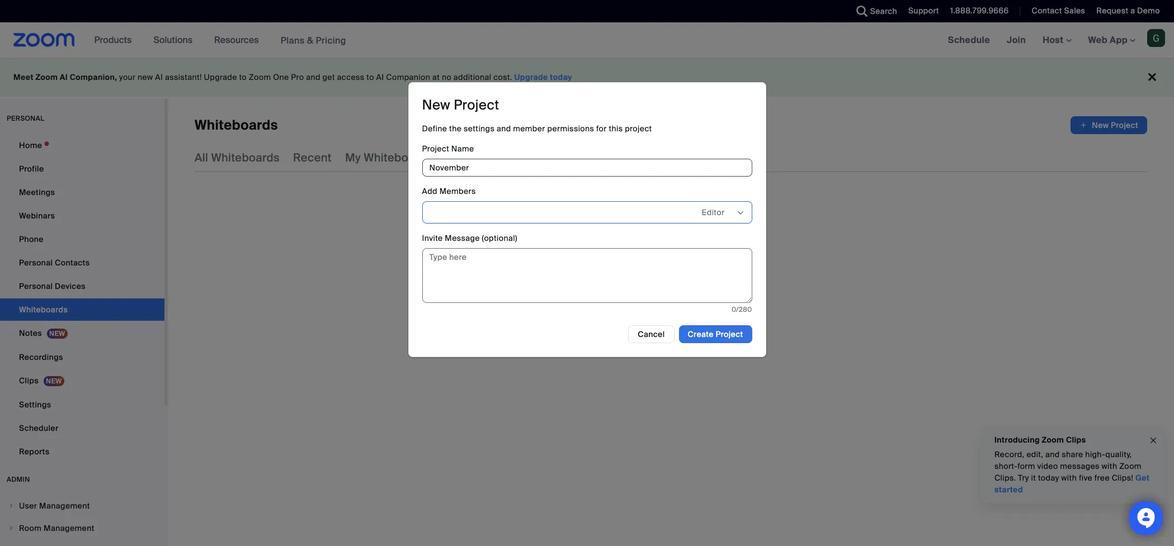 Task type: locate. For each thing, give the bounding box(es) containing it.
and right settings
[[497, 123, 511, 133]]

1 vertical spatial your
[[641, 248, 670, 266]]

with left me
[[487, 150, 509, 165]]

with up the 'free'
[[1102, 462, 1117, 472]]

2 ai from the left
[[155, 72, 163, 82]]

settings
[[19, 400, 51, 410]]

new project right add image
[[1092, 120, 1138, 130]]

show options image
[[736, 208, 745, 217]]

upgrade right cost. at the left top of the page
[[514, 72, 548, 82]]

0 vertical spatial project
[[625, 123, 652, 133]]

clips up share
[[1066, 435, 1086, 445]]

zoom up clips!
[[1119, 462, 1142, 472]]

3 ai from the left
[[376, 72, 384, 82]]

Invite Message (optional) text field
[[422, 248, 752, 303]]

1 horizontal spatial today
[[1038, 473, 1059, 483]]

join
[[1007, 34, 1026, 46]]

get
[[1136, 473, 1150, 483]]

and up video
[[1045, 450, 1060, 460]]

me
[[512, 150, 529, 165]]

0 vertical spatial with
[[487, 150, 509, 165]]

create for create project
[[688, 329, 714, 339]]

1 vertical spatial create
[[688, 329, 714, 339]]

create inside button
[[688, 329, 714, 339]]

with down messages
[[1061, 473, 1077, 483]]

banner
[[0, 22, 1174, 59]]

home
[[19, 140, 42, 150]]

personal devices
[[19, 281, 86, 291]]

invite message (optional)
[[422, 233, 517, 243]]

contacts
[[55, 258, 90, 268]]

whiteboards inside application
[[195, 116, 278, 134]]

upgrade down product information navigation in the top left of the page
[[204, 72, 237, 82]]

whiteboards
[[195, 116, 278, 134], [211, 150, 280, 165], [364, 150, 432, 165]]

1 vertical spatial new project
[[1092, 120, 1138, 130]]

trash
[[596, 150, 626, 165]]

webinars link
[[0, 205, 164, 227]]

2 horizontal spatial ai
[[376, 72, 384, 82]]

recordings
[[19, 352, 63, 362]]

short-
[[995, 462, 1018, 472]]

1 vertical spatial new
[[1092, 120, 1109, 130]]

new inside dialog
[[422, 96, 450, 113]]

project inside 'button'
[[1111, 120, 1138, 130]]

permissions
[[547, 123, 594, 133]]

add members
[[422, 186, 476, 196]]

project up settings
[[454, 96, 499, 113]]

1 horizontal spatial with
[[1061, 473, 1077, 483]]

all whiteboards
[[195, 150, 280, 165]]

ai left the companion
[[376, 72, 384, 82]]

0 vertical spatial and
[[306, 72, 320, 82]]

clips
[[19, 376, 39, 386], [1066, 435, 1086, 445]]

0 horizontal spatial new project
[[422, 96, 499, 113]]

whiteboards right my
[[364, 150, 432, 165]]

1 vertical spatial personal
[[19, 281, 53, 291]]

project
[[625, 123, 652, 133], [702, 248, 749, 266]]

1 horizontal spatial your
[[641, 248, 670, 266]]

create your first project
[[593, 248, 749, 266]]

0 horizontal spatial your
[[119, 72, 136, 82]]

clips inside personal menu menu
[[19, 376, 39, 386]]

2 vertical spatial with
[[1061, 473, 1077, 483]]

introducing zoom clips
[[995, 435, 1086, 445]]

settings
[[464, 123, 495, 133]]

and inside the record, edit, and share high-quality, short-form video messages with zoom clips. try it today with five free clips!
[[1045, 450, 1060, 460]]

project right add image
[[1111, 120, 1138, 130]]

the
[[449, 123, 462, 133]]

&
[[307, 34, 313, 46]]

share
[[1062, 450, 1083, 460]]

request a demo
[[1097, 6, 1160, 16]]

profile link
[[0, 158, 164, 180]]

your left first
[[641, 248, 670, 266]]

1 ai from the left
[[60, 72, 68, 82]]

scheduler
[[19, 423, 58, 434]]

define the settings and member permissions for this project
[[422, 123, 652, 133]]

clips!
[[1112, 473, 1134, 483]]

today
[[550, 72, 572, 82], [1038, 473, 1059, 483]]

project down 0/280
[[716, 329, 743, 339]]

today up permissions
[[550, 72, 572, 82]]

1 horizontal spatial and
[[497, 123, 511, 133]]

new project inside 'button'
[[1092, 120, 1138, 130]]

form
[[1018, 462, 1035, 472]]

contact
[[1032, 6, 1062, 16]]

0 horizontal spatial project
[[625, 123, 652, 133]]

new project button
[[1071, 116, 1147, 134]]

five
[[1079, 473, 1093, 483]]

0 horizontal spatial to
[[239, 72, 247, 82]]

and inside new project dialog
[[497, 123, 511, 133]]

request a demo link
[[1088, 0, 1174, 22], [1097, 6, 1160, 16]]

1 vertical spatial with
[[1102, 462, 1117, 472]]

upgrade today link
[[514, 72, 572, 82]]

today down video
[[1038, 473, 1059, 483]]

new right add image
[[1092, 120, 1109, 130]]

your left new
[[119, 72, 136, 82]]

whiteboards right all
[[211, 150, 280, 165]]

contact sales link up join
[[1023, 0, 1088, 22]]

whiteboards up the all whiteboards
[[195, 116, 278, 134]]

new
[[422, 96, 450, 113], [1092, 120, 1109, 130]]

ai left the companion,
[[60, 72, 68, 82]]

to left the one
[[239, 72, 247, 82]]

this
[[609, 123, 623, 133]]

0 horizontal spatial and
[[306, 72, 320, 82]]

project right first
[[702, 248, 749, 266]]

1.888.799.9666 button
[[942, 0, 1012, 22], [950, 6, 1009, 16]]

1 vertical spatial project
[[702, 248, 749, 266]]

name
[[451, 144, 474, 154]]

0 horizontal spatial ai
[[60, 72, 68, 82]]

1 horizontal spatial upgrade
[[514, 72, 548, 82]]

notes
[[19, 328, 42, 338]]

today inside meet zoom ai companion, footer
[[550, 72, 572, 82]]

1 horizontal spatial new project
[[1092, 120, 1138, 130]]

2 to from the left
[[367, 72, 374, 82]]

meet zoom ai companion, footer
[[0, 58, 1174, 97]]

messages
[[1060, 462, 1100, 472]]

0 horizontal spatial with
[[487, 150, 509, 165]]

high-
[[1085, 450, 1106, 460]]

add image
[[1080, 120, 1088, 131]]

today inside the record, edit, and share high-quality, short-form video messages with zoom clips. try it today with five free clips!
[[1038, 473, 1059, 483]]

free
[[1095, 473, 1110, 483]]

0 vertical spatial personal
[[19, 258, 53, 268]]

1 horizontal spatial ai
[[155, 72, 163, 82]]

0 horizontal spatial new
[[422, 96, 450, 113]]

1 horizontal spatial create
[[688, 329, 714, 339]]

zoom left the one
[[249, 72, 271, 82]]

projects
[[639, 150, 684, 165]]

contact sales link up meetings navigation
[[1032, 6, 1085, 16]]

personal devices link
[[0, 275, 164, 298]]

2 vertical spatial and
[[1045, 450, 1060, 460]]

0 vertical spatial new
[[422, 96, 450, 113]]

message
[[445, 233, 480, 243]]

quality,
[[1106, 450, 1132, 460]]

(optional)
[[482, 233, 517, 243]]

one
[[273, 72, 289, 82]]

1 horizontal spatial new
[[1092, 120, 1109, 130]]

meetings link
[[0, 181, 164, 204]]

your inside meet zoom ai companion, footer
[[119, 72, 136, 82]]

1 vertical spatial clips
[[1066, 435, 1086, 445]]

zoom logo image
[[13, 33, 75, 47]]

clips link
[[0, 370, 164, 393]]

new up define at top left
[[422, 96, 450, 113]]

0 vertical spatial today
[[550, 72, 572, 82]]

personal down phone
[[19, 258, 53, 268]]

started
[[995, 485, 1023, 495]]

project right the this
[[625, 123, 652, 133]]

project inside button
[[716, 329, 743, 339]]

cancel
[[638, 329, 665, 339]]

2 horizontal spatial and
[[1045, 450, 1060, 460]]

your
[[119, 72, 136, 82], [641, 248, 670, 266]]

0 horizontal spatial create
[[593, 248, 637, 266]]

2 personal from the top
[[19, 281, 53, 291]]

0 horizontal spatial clips
[[19, 376, 39, 386]]

2 upgrade from the left
[[514, 72, 548, 82]]

0 vertical spatial your
[[119, 72, 136, 82]]

introducing
[[995, 435, 1040, 445]]

1 personal from the top
[[19, 258, 53, 268]]

reports link
[[0, 441, 164, 463]]

editor
[[702, 207, 725, 217]]

a
[[1131, 6, 1135, 16]]

personal
[[19, 258, 53, 268], [19, 281, 53, 291]]

0 horizontal spatial today
[[550, 72, 572, 82]]

1.888.799.9666
[[950, 6, 1009, 16]]

cost.
[[494, 72, 512, 82]]

editor button
[[702, 204, 735, 221]]

all
[[195, 150, 208, 165]]

0 horizontal spatial upgrade
[[204, 72, 237, 82]]

1 vertical spatial and
[[497, 123, 511, 133]]

zoom up edit,
[[1042, 435, 1064, 445]]

ai right new
[[155, 72, 163, 82]]

1 horizontal spatial to
[[367, 72, 374, 82]]

clips up settings
[[19, 376, 39, 386]]

member
[[513, 123, 545, 133]]

whiteboards application
[[195, 116, 1147, 134]]

ai
[[60, 72, 68, 82], [155, 72, 163, 82], [376, 72, 384, 82]]

personal down personal contacts
[[19, 281, 53, 291]]

e.g. Happy Crew text field
[[422, 159, 752, 177]]

recent
[[293, 150, 332, 165]]

video
[[1037, 462, 1058, 472]]

to right access
[[367, 72, 374, 82]]

1 horizontal spatial clips
[[1066, 435, 1086, 445]]

recordings link
[[0, 346, 164, 369]]

1 vertical spatial today
[[1038, 473, 1059, 483]]

0 vertical spatial clips
[[19, 376, 39, 386]]

0 vertical spatial create
[[593, 248, 637, 266]]

upgrade
[[204, 72, 237, 82], [514, 72, 548, 82]]

at
[[432, 72, 440, 82]]

and left get
[[306, 72, 320, 82]]

new project up the
[[422, 96, 499, 113]]

0 vertical spatial new project
[[422, 96, 499, 113]]

companion,
[[70, 72, 117, 82]]



Task type: vqa. For each thing, say whether or not it's contained in the screenshot.
ZOOM in Record, edit, and share high-quality, short-form video messages with Zoom Clips. Try it today with five free Clips!
yes



Task type: describe. For each thing, give the bounding box(es) containing it.
with inside tabs of all whiteboard page tab list
[[487, 150, 509, 165]]

1 upgrade from the left
[[204, 72, 237, 82]]

webinars
[[19, 211, 55, 221]]

personal contacts link
[[0, 252, 164, 274]]

record,
[[995, 450, 1025, 460]]

support
[[909, 6, 939, 16]]

personal for personal contacts
[[19, 258, 53, 268]]

meetings navigation
[[940, 22, 1174, 59]]

add
[[422, 186, 437, 196]]

record, edit, and share high-quality, short-form video messages with zoom clips. try it today with five free clips!
[[995, 450, 1142, 483]]

phone link
[[0, 228, 164, 251]]

companion
[[386, 72, 430, 82]]

starred
[[543, 150, 583, 165]]

plans
[[281, 34, 305, 46]]

clips.
[[995, 473, 1016, 483]]

zoom right meet
[[35, 72, 58, 82]]

personal menu menu
[[0, 134, 164, 464]]

admin menu menu
[[0, 496, 164, 547]]

close image
[[1149, 434, 1158, 447]]

contact sales
[[1032, 6, 1085, 16]]

Search by name or email, text field
[[432, 204, 678, 221]]

sales
[[1064, 6, 1085, 16]]

banner containing schedule
[[0, 22, 1174, 59]]

home link
[[0, 134, 164, 157]]

pro
[[291, 72, 304, 82]]

whiteboards for all
[[211, 150, 280, 165]]

new project dialog
[[408, 82, 766, 357]]

meet
[[13, 72, 34, 82]]

members
[[440, 186, 476, 196]]

zoom inside the record, edit, and share high-quality, short-form video messages with zoom clips. try it today with five free clips!
[[1119, 462, 1142, 472]]

try
[[1018, 473, 1029, 483]]

personal
[[7, 114, 44, 123]]

phone
[[19, 234, 43, 244]]

2 horizontal spatial with
[[1102, 462, 1117, 472]]

get
[[323, 72, 335, 82]]

project down define at top left
[[422, 144, 449, 154]]

1 horizontal spatial project
[[702, 248, 749, 266]]

create project button
[[679, 325, 752, 343]]

and inside meet zoom ai companion, footer
[[306, 72, 320, 82]]

additional
[[454, 72, 491, 82]]

reports
[[19, 447, 49, 457]]

whiteboards for my
[[364, 150, 432, 165]]

no
[[442, 72, 452, 82]]

access
[[337, 72, 364, 82]]

join link
[[999, 22, 1034, 58]]

0/280
[[732, 306, 752, 315]]

admin
[[7, 475, 30, 484]]

shared with me
[[446, 150, 529, 165]]

project name
[[422, 144, 474, 154]]

new
[[138, 72, 153, 82]]

for
[[596, 123, 607, 133]]

product information navigation
[[86, 22, 355, 59]]

meet zoom ai companion, your new ai assistant! upgrade to zoom one pro and get access to ai companion at no additional cost. upgrade today
[[13, 72, 572, 82]]

shared
[[446, 150, 484, 165]]

assistant!
[[165, 72, 202, 82]]

edit,
[[1027, 450, 1043, 460]]

settings link
[[0, 394, 164, 416]]

1 to from the left
[[239, 72, 247, 82]]

my whiteboards
[[345, 150, 432, 165]]

schedule link
[[940, 22, 999, 58]]

tabs of all whiteboard page tab list
[[195, 143, 684, 172]]

personal for personal devices
[[19, 281, 53, 291]]

devices
[[55, 281, 86, 291]]

invite
[[422, 233, 443, 243]]

cancel button
[[628, 325, 674, 343]]

pricing
[[316, 34, 346, 46]]

request
[[1097, 6, 1129, 16]]

scheduler link
[[0, 417, 164, 440]]

notes link
[[0, 322, 164, 345]]

new inside 'button'
[[1092, 120, 1109, 130]]

profile
[[19, 164, 44, 174]]

define
[[422, 123, 447, 133]]

create for create your first project
[[593, 248, 637, 266]]

get started link
[[995, 473, 1150, 495]]

meetings
[[19, 187, 55, 197]]

demo
[[1137, 6, 1160, 16]]

it
[[1031, 473, 1036, 483]]

get started
[[995, 473, 1150, 495]]

project inside dialog
[[625, 123, 652, 133]]

new project inside dialog
[[422, 96, 499, 113]]

personal contacts
[[19, 258, 90, 268]]

my
[[345, 150, 361, 165]]



